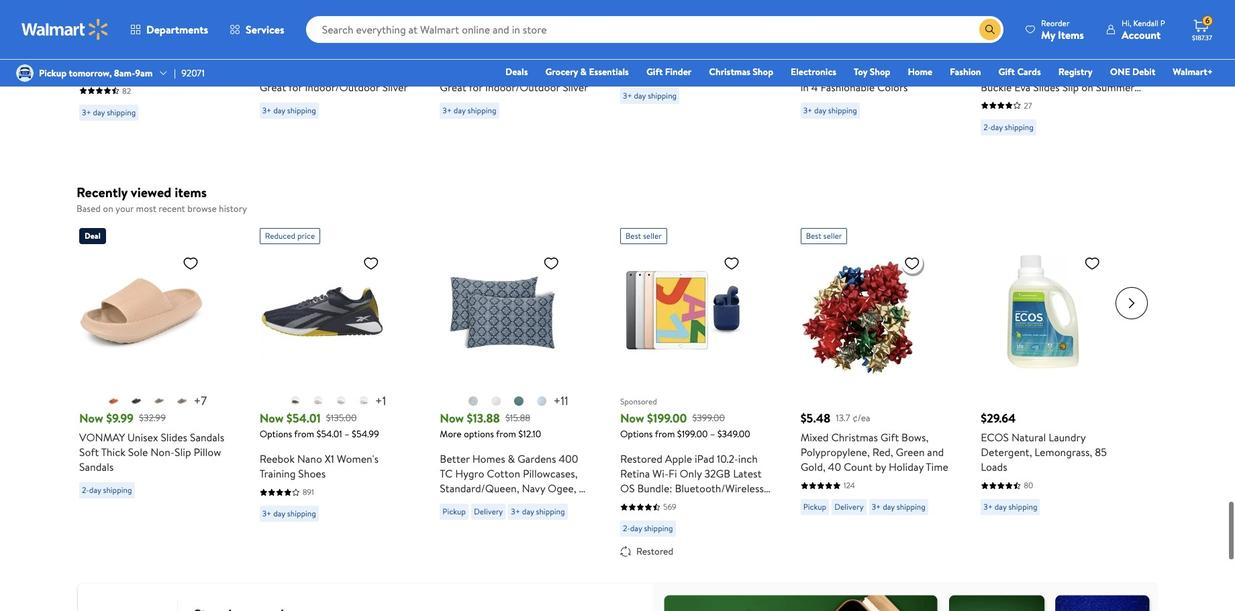 Task type: describe. For each thing, give the bounding box(es) containing it.
polypropylene,
[[801, 511, 870, 526]]

christmas inside christmas shop link
[[709, 65, 751, 79]]

1 toe from the left
[[288, 131, 304, 146]]

gift cards link
[[993, 64, 1047, 79]]

0 horizontal spatial 3+ day shipping
[[82, 173, 136, 184]]

teal rain image
[[514, 462, 525, 473]]

registry link
[[1053, 64, 1099, 79]]

hygro
[[455, 533, 484, 547]]

8am-
[[114, 66, 135, 80]]

better homes & gardens 400 tc hygro cotton pillowcases, standard/queen, navy ogee, 2 piece
[[440, 518, 585, 577]]

$5.48 13.7 ¢/ea mixed christmas gift bows, polypropylene, red, green and gold, 40 count by holiday time
[[801, 476, 949, 541]]

2 womens from the left
[[294, 116, 334, 131]]

christmas shop
[[709, 65, 774, 79]]

40
[[828, 526, 841, 541]]

green
[[896, 511, 925, 526]]

shipping down "shoes"
[[287, 574, 316, 586]]

fi
[[669, 533, 677, 547]]

$29.64 ecos natural laundry detergent, lemongrass, 85 loads
[[981, 476, 1107, 541]]

2 indoor/outdoor from the left
[[485, 146, 560, 160]]

toy shop
[[854, 65, 891, 79]]

christmas inside $5.48 13.7 ¢/ea mixed christmas gift bows, polypropylene, red, green and gold, 40 count by holiday time
[[831, 496, 878, 511]]

1 great from the left
[[260, 146, 286, 160]]

lordfon
[[981, 116, 1033, 131]]

price
[[297, 296, 315, 308]]

|
[[174, 66, 176, 80]]

grocery & essentials link
[[539, 64, 635, 79]]

kendall
[[1134, 17, 1159, 29]]

9am
[[135, 66, 153, 80]]

vector navy / bright ochre / core black image
[[290, 462, 301, 473]]

sandals right beach
[[1055, 131, 1090, 146]]

product group containing now $9.99
[[79, 289, 230, 612]]

product group containing $39.99
[[620, 0, 782, 207]]

1 horizontal spatial summer
[[487, 131, 526, 146]]

now $54.01 $135.00 options from $54.01 – $54.99
[[260, 476, 379, 507]]

mixed
[[801, 496, 829, 511]]

Search search field
[[306, 16, 1004, 43]]

piece
[[440, 562, 465, 577]]

$12.10
[[518, 494, 541, 507]]

4
[[812, 146, 818, 160]]

gift finder link
[[640, 64, 698, 79]]

$32.99
[[139, 477, 166, 491]]

| 92071
[[174, 66, 205, 80]]

2 slipper from the left
[[553, 131, 585, 146]]

sponsored now $199.00 $399.00 options from $199.00 – $349.00
[[620, 462, 750, 507]]

$24.99
[[801, 96, 836, 113]]

slip inside now $13.89 lordfon womens slides sandals comfort beach sandals adjustable buckle eva slides slip on summer slippers for women
[[1063, 146, 1079, 160]]

1 $19.39 roxoni womens bow tie sandal open toe summer slide slipper - great for indoor/outdoor silver from the left
[[260, 96, 411, 160]]

2 inside restored apple ipad 10.2-inch retina wi-fi only 32gb latest os bundle: bluetooth/wireless airbuds by certified 2 day express (refurbished) 2-day shipping
[[717, 562, 723, 577]]

vonmay unisex slides sandals soft thick sole non-slip pillow sandals image
[[79, 316, 204, 441]]

my
[[1041, 27, 1056, 42]]

sole
[[128, 511, 148, 526]]

$187.37
[[1192, 33, 1212, 42]]

deals
[[506, 65, 528, 79]]

best for $5.48
[[806, 296, 822, 308]]

os
[[620, 547, 635, 562]]

on inside recently viewed items based on your most recent browse history
[[103, 268, 113, 281]]

slip inside "now $9.99 $32.99 vonmay unisex slides sandals soft thick sole non-slip pillow sandals"
[[175, 511, 191, 526]]

2 - from the left
[[588, 131, 592, 146]]

cotton
[[487, 533, 520, 547]]

open inside '$24.99 womens padded strap slide sandals; stylish open toe sandals in 4 fashionable colors'
[[873, 131, 899, 146]]

toe inside '$24.99 womens padded strap slide sandals; stylish open toe sandals in 4 fashionable colors'
[[902, 131, 918, 146]]

1 horizontal spatial slides
[[1033, 146, 1060, 160]]

1 tie from the left
[[359, 116, 372, 131]]

0 horizontal spatial 3+
[[82, 173, 91, 184]]

6 $187.37
[[1192, 15, 1212, 42]]

tomorrow,
[[69, 66, 112, 80]]

wi-
[[653, 533, 669, 547]]

now $13.89 lordfon womens slides sandals comfort beach sandals adjustable buckle eva slides slip on summer slippers for women
[[981, 96, 1141, 175]]

product group containing now $13.89
[[981, 0, 1143, 207]]

2 $19.39 roxoni womens bow tie sandal open toe summer slide slipper - great for indoor/outdoor silver from the left
[[440, 96, 592, 160]]

1 $19.39 from the left
[[260, 96, 292, 113]]

0 horizontal spatial summer
[[307, 131, 345, 146]]

seller for now $199.00
[[643, 296, 662, 308]]

time
[[926, 526, 949, 541]]

gift for gift finder
[[646, 65, 663, 79]]

womens inside '$24.99 womens padded strap slide sandals; stylish open toe sandals in 4 fashionable colors'
[[801, 116, 841, 131]]

13.7
[[836, 477, 851, 491]]

women's
[[337, 518, 379, 533]]

2 $19.39 from the left
[[440, 96, 472, 113]]

reebok nano x1 women's training shoes image
[[260, 316, 384, 441]]

1 horizontal spatial 3+
[[262, 574, 271, 586]]

shipping down aerothotic
[[107, 173, 136, 184]]

thick
[[101, 511, 125, 526]]

slippers
[[981, 160, 1018, 175]]

strap
[[880, 116, 905, 131]]

navy
[[522, 547, 545, 562]]

gift for gift cards
[[999, 65, 1015, 79]]

open inside $36.99 aerothotic aster womens open toe slide sandal
[[202, 116, 228, 131]]

add to favorites list, restored apple ipad 10.2-inch retina wi-fi only 32gb latest os bundle: bluetooth/wireless airbuds by certified 2 day express (refurbished) image
[[724, 321, 740, 338]]

ftwr white / semi proud pink / pure grey 2 image
[[313, 462, 323, 473]]

sandals down vonmay
[[79, 526, 114, 541]]

day down training
[[273, 574, 285, 586]]

x1
[[325, 518, 334, 533]]

reduced price
[[265, 296, 315, 308]]

now for $13.88
[[440, 476, 464, 493]]

add to favorites list, better homes & gardens 400 tc hygro cotton pillowcases, standard/queen, navy ogee, 2 piece image
[[543, 321, 559, 338]]

walmart+
[[1173, 65, 1213, 79]]

bluetooth/wireless
[[675, 547, 764, 562]]

& inside grocery & essentials link
[[580, 65, 587, 79]]

slide inside '$24.99 womens padded strap slide sandals; stylish open toe sandals in 4 fashionable colors'
[[908, 116, 930, 131]]

aerothotic
[[79, 116, 130, 131]]

day down 'toe' at the top
[[93, 173, 105, 184]]

day inside restored apple ipad 10.2-inch retina wi-fi only 32gb latest os bundle: bluetooth/wireless airbuds by certified 2 day express (refurbished) 2-day shipping
[[630, 589, 642, 601]]

one
[[1110, 65, 1130, 79]]

fashion link
[[944, 64, 987, 79]]

2 roxoni womens bow tie sandal open toe summer slide slipper -great for indoor/outdoor silver image from the left
[[440, 0, 565, 60]]

add to favorites list, mixed christmas gift bows, polypropylene, red, green and gold, 40 count by holiday time image
[[904, 321, 920, 338]]

sandal inside $36.99 aerothotic aster womens open toe slide sandal
[[122, 131, 152, 146]]

1 horizontal spatial sandal
[[375, 116, 405, 131]]

shoes
[[298, 533, 326, 547]]

training
[[260, 533, 296, 547]]

best seller for $5.48
[[806, 296, 842, 308]]

browse
[[188, 268, 217, 281]]

product group containing $36.99
[[79, 0, 241, 207]]

slide inside $36.99 aerothotic aster womens open toe slide sandal
[[98, 131, 120, 146]]

walmart+ link
[[1167, 64, 1219, 79]]

pillow
[[194, 511, 221, 526]]

better homes & gardens 400 tc hygro cotton pillowcases, standard/queen, navy ogee, 2 piece image
[[440, 316, 565, 441]]

gardens
[[518, 518, 556, 533]]

product group containing +11
[[440, 289, 591, 612]]

2 horizontal spatial 3+ day shipping
[[511, 572, 565, 584]]

6
[[1206, 15, 1210, 26]]

account
[[1122, 27, 1161, 42]]

one debit
[[1110, 65, 1156, 79]]

christmas shop link
[[703, 64, 780, 79]]

based
[[77, 268, 101, 281]]

32gb
[[705, 533, 731, 547]]

+1
[[375, 459, 386, 476]]

essentials
[[589, 65, 629, 79]]

1 - from the left
[[407, 131, 411, 146]]

add to favorites list, reebok nano x1 women's training shoes image
[[363, 321, 379, 338]]

pillowcases,
[[523, 533, 578, 547]]

& inside better homes & gardens 400 tc hygro cotton pillowcases, standard/queen, navy ogee, 2 piece
[[508, 518, 515, 533]]

pickup for pickup
[[443, 572, 466, 584]]

departments
[[146, 22, 208, 37]]

sandals down one
[[1107, 116, 1141, 131]]

on inside now $13.89 lordfon womens slides sandals comfort beach sandals adjustable buckle eva slides slip on summer slippers for women
[[1082, 146, 1094, 160]]

airbuds
[[620, 562, 656, 577]]

product group containing now $199.00
[[620, 289, 771, 612]]

inch
[[738, 518, 758, 533]]

services
[[246, 22, 284, 37]]

in
[[801, 146, 809, 160]]

– inside now $54.01 $135.00 options from $54.01 – $54.99
[[345, 494, 350, 507]]

1 vertical spatial $54.01
[[317, 494, 342, 507]]



Task type: locate. For each thing, give the bounding box(es) containing it.
debit
[[1133, 65, 1156, 79]]

from inside now $54.01 $135.00 options from $54.01 – $54.99
[[294, 494, 314, 507]]

seller for $5.48
[[824, 296, 842, 308]]

1 vertical spatial on
[[103, 268, 113, 281]]

1 from from the left
[[294, 494, 314, 507]]

0 vertical spatial pickup
[[39, 66, 67, 80]]

$36.99 aerothotic aster womens open toe slide sandal
[[79, 96, 228, 146]]

2 horizontal spatial from
[[655, 494, 675, 507]]

gift left finder
[[646, 65, 663, 79]]

1 vertical spatial slip
[[175, 511, 191, 526]]

gift finder
[[646, 65, 692, 79]]

1 horizontal spatial pickup
[[443, 572, 466, 584]]

2 horizontal spatial for
[[1020, 160, 1034, 175]]

sandals inside '$24.99 womens padded strap slide sandals; stylish open toe sandals in 4 fashionable colors'
[[921, 131, 955, 146]]

ftwr white / true grey 1 / reebok rubber gum-01 image
[[358, 462, 369, 473]]

women
[[1036, 160, 1072, 175]]

blue sheer romance image
[[537, 462, 547, 473]]

best
[[626, 296, 641, 308], [806, 296, 822, 308]]

0 horizontal spatial &
[[508, 518, 515, 533]]

options
[[464, 494, 494, 507]]

$199.00 down the sponsored
[[647, 476, 687, 493]]

slide
[[908, 116, 930, 131], [98, 131, 120, 146], [348, 131, 370, 146], [528, 131, 551, 146]]

reduced
[[265, 296, 296, 308]]

ogee,
[[548, 547, 576, 562]]

options up restored
[[620, 494, 653, 507]]

0 horizontal spatial best seller
[[626, 296, 662, 308]]

tie
[[359, 116, 372, 131], [539, 116, 553, 131]]

0 vertical spatial christmas
[[709, 65, 751, 79]]

aster
[[132, 116, 157, 131]]

your
[[115, 268, 134, 281]]

1 vertical spatial slides
[[1033, 146, 1060, 160]]

1 horizontal spatial slipper
[[553, 131, 585, 146]]

slip left the pillow on the left of page
[[175, 511, 191, 526]]

now down the sponsored
[[620, 476, 644, 493]]

3+ down training
[[262, 574, 271, 586]]

shop left electronics link
[[753, 65, 774, 79]]

2 – from the left
[[710, 494, 715, 507]]

more
[[440, 494, 462, 507]]

1 silver from the left
[[382, 146, 408, 160]]

womens inside now $13.89 lordfon womens slides sandals comfort beach sandals adjustable buckle eva slides slip on summer slippers for women
[[1035, 116, 1075, 131]]

1 horizontal spatial gift
[[881, 496, 899, 511]]

400
[[559, 518, 578, 533]]

laundry
[[1049, 496, 1086, 511]]

2 vertical spatial slides
[[161, 496, 187, 511]]

from inside sponsored now $199.00 $399.00 options from $199.00 – $349.00
[[655, 494, 675, 507]]

silver
[[382, 146, 408, 160], [563, 146, 588, 160]]

now up vonmay
[[79, 476, 103, 493]]

2 tie from the left
[[539, 116, 553, 131]]

¢/ea
[[853, 477, 871, 491]]

5 womens from the left
[[1035, 116, 1075, 131]]

0 vertical spatial $54.01
[[287, 476, 321, 493]]

now for $13.89
[[981, 96, 1005, 113]]

from for now $13.88
[[496, 494, 516, 507]]

1 horizontal spatial toe
[[468, 131, 485, 146]]

0 horizontal spatial shop
[[753, 65, 774, 79]]

product group containing $29.64
[[981, 289, 1132, 612]]

holiday
[[889, 526, 924, 541]]

restored apple ipad 10.2-inch retina wi-fi only 32gb latest os bundle: bluetooth/wireless airbuds by certified 2 day express (refurbished) 2-day shipping
[[620, 518, 764, 601]]

0 vertical spatial on
[[1082, 146, 1094, 160]]

viewed
[[131, 249, 171, 267]]

registry
[[1059, 65, 1093, 79]]

2 from from the left
[[496, 494, 516, 507]]

shop inside 'link'
[[870, 65, 891, 79]]

0 horizontal spatial –
[[345, 494, 350, 507]]

1 horizontal spatial on
[[1082, 146, 1094, 160]]

available in additional 1 variant element
[[375, 459, 386, 476]]

and
[[927, 511, 944, 526]]

1 horizontal spatial roxoni
[[440, 116, 472, 131]]

christmas
[[709, 65, 751, 79], [831, 496, 878, 511]]

aerothotic aster womens open toe slide sandal image
[[79, 0, 204, 60]]

3 womens from the left
[[474, 116, 514, 131]]

2 great from the left
[[440, 146, 467, 160]]

slipper
[[373, 131, 405, 146], [553, 131, 585, 146]]

stylish
[[841, 131, 871, 146]]

1 horizontal spatial roxoni womens bow tie sandal open toe summer slide slipper -great for indoor/outdoor silver image
[[440, 0, 565, 60]]

slides down $32.99
[[161, 496, 187, 511]]

3+ down 'toe' at the top
[[82, 173, 91, 184]]

search icon image
[[985, 24, 996, 35]]

express
[[620, 577, 656, 592]]

deals link
[[500, 64, 534, 79]]

items
[[175, 249, 207, 267]]

gift inside $5.48 13.7 ¢/ea mixed christmas gift bows, polypropylene, red, green and gold, 40 count by holiday time
[[881, 496, 899, 511]]

0 horizontal spatial slipper
[[373, 131, 405, 146]]

–
[[345, 494, 350, 507], [710, 494, 715, 507]]

2 right ogee,
[[579, 547, 585, 562]]

ecos natural laundry detergent, lemongrass, 85 loads image
[[981, 316, 1106, 441]]

0 horizontal spatial $19.39
[[260, 96, 292, 113]]

now up lordfon
[[981, 96, 1005, 113]]

2 inside better homes & gardens 400 tc hygro cotton pillowcases, standard/queen, navy ogee, 2 piece
[[579, 547, 585, 562]]

3 from from the left
[[655, 494, 675, 507]]

0 horizontal spatial pickup
[[39, 66, 67, 80]]

colors
[[877, 146, 908, 160]]

2 toe from the left
[[468, 131, 485, 146]]

2 seller from the left
[[824, 296, 842, 308]]

beach
[[1024, 131, 1053, 146]]

3+ day shipping down navy in the left of the page
[[511, 572, 565, 584]]

available in additional 11 variants element
[[554, 459, 569, 476]]

medallion ivory/silver image
[[491, 462, 502, 473]]

0 horizontal spatial 2
[[579, 547, 585, 562]]

0 horizontal spatial toe
[[288, 131, 304, 146]]

pickup
[[39, 66, 67, 80], [443, 572, 466, 584]]

$54.01 down $135.00 at the bottom left of the page
[[317, 494, 342, 507]]

shipping down ogee,
[[536, 572, 565, 584]]

roxoni
[[260, 116, 291, 131], [440, 116, 472, 131]]

womens inside $36.99 aerothotic aster womens open toe slide sandal
[[160, 116, 200, 131]]

0 horizontal spatial seller
[[643, 296, 662, 308]]

1 best from the left
[[626, 296, 641, 308]]

restored
[[620, 518, 663, 533]]

1 horizontal spatial best seller
[[806, 296, 842, 308]]

 image
[[16, 64, 34, 82]]

0 horizontal spatial tie
[[359, 116, 372, 131]]

orange image
[[108, 462, 119, 473]]

slides down registry
[[1078, 116, 1104, 131]]

fashionable
[[821, 146, 875, 160]]

by
[[658, 562, 670, 577]]

0 horizontal spatial roxoni womens bow tie sandal open toe summer slide slipper -great for indoor/outdoor silver image
[[260, 0, 384, 60]]

1 horizontal spatial shop
[[870, 65, 891, 79]]

1 horizontal spatial 2
[[717, 562, 723, 577]]

pickup left tomorrow, at the left of page
[[39, 66, 67, 80]]

0 horizontal spatial silver
[[382, 146, 408, 160]]

shop right toy
[[870, 65, 891, 79]]

1 horizontal spatial great
[[440, 146, 467, 160]]

walmart image
[[21, 19, 109, 40]]

hi, kendall p account
[[1122, 17, 1166, 42]]

1 bow from the left
[[336, 116, 357, 131]]

best seller for now $199.00
[[626, 296, 662, 308]]

1 vertical spatial pickup
[[443, 572, 466, 584]]

shipping inside restored apple ipad 10.2-inch retina wi-fi only 32gb latest os bundle: bluetooth/wireless airbuds by certified 2 day express (refurbished) 2-day shipping
[[644, 589, 673, 601]]

(refurbished)
[[658, 577, 722, 592]]

on right women
[[1082, 146, 1094, 160]]

bundle:
[[637, 547, 672, 562]]

1 roxoni from the left
[[260, 116, 291, 131]]

$13.88
[[467, 476, 500, 493]]

2 horizontal spatial 3+
[[511, 572, 520, 584]]

2 roxoni from the left
[[440, 116, 472, 131]]

$24.99 womens padded strap slide sandals; stylish open toe sandals in 4 fashionable colors
[[801, 96, 955, 160]]

grocery
[[545, 65, 578, 79]]

for inside now $13.89 lordfon womens slides sandals comfort beach sandals adjustable buckle eva slides slip on summer slippers for women
[[1020, 160, 1034, 175]]

services button
[[219, 13, 295, 46]]

1 – from the left
[[345, 494, 350, 507]]

0 horizontal spatial for
[[289, 146, 302, 160]]

$39.99
[[620, 96, 654, 113]]

best for now $199.00
[[626, 296, 641, 308]]

on
[[1082, 146, 1094, 160], [103, 268, 113, 281]]

1 horizontal spatial slip
[[1063, 146, 1079, 160]]

& right the grocery
[[580, 65, 587, 79]]

0 horizontal spatial on
[[103, 268, 113, 281]]

2 horizontal spatial toe
[[902, 131, 918, 146]]

gift left 'cards'
[[999, 65, 1015, 79]]

1 horizontal spatial for
[[469, 146, 483, 160]]

now inside now $13.88 $15.88 more options from $12.10
[[440, 476, 464, 493]]

1 horizontal spatial silver
[[563, 146, 588, 160]]

1 seller from the left
[[643, 296, 662, 308]]

3+ day shipping down 'toe' at the top
[[82, 173, 136, 184]]

2-
[[623, 589, 630, 601]]

shop for christmas shop
[[753, 65, 774, 79]]

natural
[[1012, 496, 1046, 511]]

toe
[[79, 131, 95, 146]]

$399.00
[[692, 477, 725, 491]]

christmas right finder
[[709, 65, 751, 79]]

2 silver from the left
[[563, 146, 588, 160]]

2
[[579, 547, 585, 562], [717, 562, 723, 577]]

electronics
[[791, 65, 837, 79]]

1 horizontal spatial 3+ day shipping
[[262, 574, 316, 586]]

1 horizontal spatial indoor/outdoor
[[485, 146, 560, 160]]

1 horizontal spatial $19.39
[[440, 96, 472, 113]]

slip
[[1063, 146, 1079, 160], [175, 511, 191, 526]]

christmas down ¢/ea
[[831, 496, 878, 511]]

$5.48
[[801, 476, 831, 493]]

options inside sponsored now $199.00 $399.00 options from $199.00 – $349.00
[[620, 494, 653, 507]]

now inside sponsored now $199.00 $399.00 options from $199.00 – $349.00
[[620, 476, 644, 493]]

recently viewed items based on your most recent browse history
[[77, 249, 247, 281]]

now inside now $13.89 lordfon womens slides sandals comfort beach sandals adjustable buckle eva slides slip on summer slippers for women
[[981, 96, 1005, 113]]

womens padded strap slide sandals; stylish open toe sandals in 4 fashionable colors image
[[801, 0, 926, 60]]

0 horizontal spatial christmas
[[709, 65, 751, 79]]

Walmart Site-Wide search field
[[306, 16, 1004, 43]]

1 womens from the left
[[160, 116, 200, 131]]

day down the airbuds
[[630, 589, 642, 601]]

0 horizontal spatial great
[[260, 146, 286, 160]]

from inside now $13.88 $15.88 more options from $12.10
[[496, 494, 516, 507]]

on left your
[[103, 268, 113, 281]]

options inside now $54.01 $135.00 options from $54.01 – $54.99
[[260, 494, 292, 507]]

$54.99
[[352, 494, 379, 507]]

shipping down by
[[644, 589, 673, 601]]

now up more
[[440, 476, 464, 493]]

unisex
[[127, 496, 158, 511]]

2 horizontal spatial sandal
[[555, 116, 586, 131]]

aerothotic neritic split toe arch support slide sandals for women image
[[620, 0, 745, 60]]

mixed christmas gift bows, polypropylene, red, green and gold, 40 count by holiday time image
[[801, 316, 926, 441]]

1 horizontal spatial -
[[588, 131, 592, 146]]

1 horizontal spatial –
[[710, 494, 715, 507]]

– inside sponsored now $199.00 $399.00 options from $199.00 – $349.00
[[710, 494, 715, 507]]

product group containing $24.99
[[801, 0, 962, 207]]

now for $9.99
[[79, 476, 103, 493]]

0 horizontal spatial from
[[294, 494, 314, 507]]

now $13.88 $15.88 more options from $12.10
[[440, 476, 541, 507]]

$19.39 roxoni womens bow tie sandal open toe summer slide slipper - great for indoor/outdoor silver
[[260, 96, 411, 160], [440, 96, 592, 160]]

0 vertical spatial $199.00
[[647, 476, 687, 493]]

2 options from the left
[[620, 494, 653, 507]]

0 horizontal spatial sandal
[[122, 131, 152, 146]]

pickup left delivery
[[443, 572, 466, 584]]

toy
[[854, 65, 868, 79]]

0 horizontal spatial options
[[260, 494, 292, 507]]

0 horizontal spatial -
[[407, 131, 411, 146]]

roxoni womens bow tie sandal open toe summer slide slipper -great for indoor/outdoor silver image
[[260, 0, 384, 60], [440, 0, 565, 60]]

pickup for pickup tomorrow, 8am-9am
[[39, 66, 67, 80]]

$15.88
[[505, 477, 531, 491]]

1 slipper from the left
[[373, 131, 405, 146]]

0 horizontal spatial gift
[[646, 65, 663, 79]]

add to favorites list, vonmay unisex slides sandals soft thick sole non-slip pillow sandals image
[[183, 321, 199, 338]]

shop for toy shop
[[870, 65, 891, 79]]

3+ day shipping down training
[[262, 574, 316, 586]]

2 horizontal spatial slides
[[1078, 116, 1104, 131]]

1 horizontal spatial bow
[[517, 116, 537, 131]]

gift
[[646, 65, 663, 79], [999, 65, 1015, 79], [881, 496, 899, 511]]

& right homes
[[508, 518, 515, 533]]

padded
[[843, 116, 878, 131]]

1 best seller from the left
[[626, 296, 662, 308]]

day down navy in the left of the page
[[522, 572, 534, 584]]

1 horizontal spatial $19.39 roxoni womens bow tie sandal open toe summer slide slipper - great for indoor/outdoor silver
[[440, 96, 592, 160]]

buckle
[[981, 146, 1012, 160]]

3+ right delivery
[[511, 572, 520, 584]]

10.2-
[[717, 518, 738, 533]]

product group
[[79, 0, 241, 207], [260, 0, 421, 207], [440, 0, 602, 207], [620, 0, 782, 207], [801, 0, 962, 207], [981, 0, 1143, 207], [79, 289, 230, 612], [260, 289, 410, 612], [440, 289, 591, 612], [620, 289, 771, 612], [801, 289, 952, 612], [981, 289, 1132, 612]]

comfort
[[981, 131, 1022, 146]]

1 options from the left
[[260, 494, 292, 507]]

0 horizontal spatial bow
[[336, 116, 357, 131]]

1 horizontal spatial &
[[580, 65, 587, 79]]

now inside now $54.01 $135.00 options from $54.01 – $54.99
[[260, 476, 284, 493]]

aqua paisley image
[[468, 462, 479, 473]]

$29.64
[[981, 476, 1016, 493]]

1 vertical spatial &
[[508, 518, 515, 533]]

2 horizontal spatial gift
[[999, 65, 1015, 79]]

product group containing $5.48
[[801, 289, 952, 612]]

count
[[844, 526, 873, 541]]

from up apple
[[655, 494, 675, 507]]

0 vertical spatial slip
[[1063, 146, 1079, 160]]

1 horizontal spatial best
[[806, 296, 822, 308]]

1 horizontal spatial from
[[496, 494, 516, 507]]

options up reebok on the left bottom of page
[[260, 494, 292, 507]]

1 shop from the left
[[753, 65, 774, 79]]

0 horizontal spatial slides
[[161, 496, 187, 511]]

lordfon womens slides sandals comfort beach sandals adjustable buckle eva slides slip on summer slippers for women image
[[981, 0, 1106, 60]]

only
[[680, 533, 702, 547]]

gift left bows,
[[881, 496, 899, 511]]

day
[[725, 562, 743, 577]]

restored apple ipad 10.2-inch retina wi-fi only 32gb latest os bundle: bluetooth/wireless airbuds by certified 2 day express (refurbished) image
[[620, 316, 745, 441]]

slip right beach
[[1063, 146, 1079, 160]]

0 horizontal spatial $19.39 roxoni womens bow tie sandal open toe summer slide slipper - great for indoor/outdoor silver
[[260, 96, 411, 160]]

from
[[294, 494, 314, 507], [496, 494, 516, 507], [655, 494, 675, 507]]

from for now $199.00
[[655, 494, 675, 507]]

great
[[260, 146, 286, 160], [440, 146, 467, 160]]

0 horizontal spatial indoor/outdoor
[[305, 146, 380, 160]]

pure grey 1 / hint mint / pure grey 3 image
[[335, 462, 346, 473]]

0 horizontal spatial best
[[626, 296, 641, 308]]

1 horizontal spatial options
[[620, 494, 653, 507]]

2 shop from the left
[[870, 65, 891, 79]]

home
[[908, 65, 933, 79]]

1 horizontal spatial christmas
[[831, 496, 878, 511]]

2 left day
[[717, 562, 723, 577]]

0 vertical spatial &
[[580, 65, 587, 79]]

– down $399.00
[[710, 494, 715, 507]]

from down $15.88 on the bottom left of the page
[[496, 494, 516, 507]]

$199.00
[[647, 476, 687, 493], [677, 494, 708, 507]]

– down $135.00 at the bottom left of the page
[[345, 494, 350, 507]]

3 toe from the left
[[902, 131, 918, 146]]

1 vertical spatial $199.00
[[677, 494, 708, 507]]

product group containing +1
[[260, 289, 410, 612]]

0 horizontal spatial roxoni
[[260, 116, 291, 131]]

2 bow from the left
[[517, 116, 537, 131]]

2 best seller from the left
[[806, 296, 842, 308]]

cards
[[1017, 65, 1041, 79]]

1 vertical spatial christmas
[[831, 496, 878, 511]]

slides right eva
[[1033, 146, 1060, 160]]

1 horizontal spatial seller
[[824, 296, 842, 308]]

1 roxoni womens bow tie sandal open toe summer slide slipper -great for indoor/outdoor silver image from the left
[[260, 0, 384, 60]]

latest
[[733, 533, 762, 547]]

grocery & essentials
[[545, 65, 629, 79]]

from up nano in the bottom of the page
[[294, 494, 314, 507]]

now for $54.01
[[260, 476, 284, 493]]

$199.00 down $399.00
[[677, 494, 708, 507]]

now $9.99 $32.99 vonmay unisex slides sandals soft thick sole non-slip pillow sandals
[[79, 476, 224, 541]]

1 horizontal spatial tie
[[539, 116, 553, 131]]

now up reebok on the left bottom of page
[[260, 476, 284, 493]]

vonmay
[[79, 496, 125, 511]]

2 best from the left
[[806, 296, 822, 308]]

womens
[[160, 116, 200, 131], [294, 116, 334, 131], [474, 116, 514, 131], [801, 116, 841, 131], [1035, 116, 1075, 131]]

0 vertical spatial slides
[[1078, 116, 1104, 131]]

2 horizontal spatial summer
[[1096, 146, 1135, 160]]

slides inside "now $9.99 $32.99 vonmay unisex slides sandals soft thick sole non-slip pillow sandals"
[[161, 496, 187, 511]]

items
[[1058, 27, 1084, 42]]

4 womens from the left
[[801, 116, 841, 131]]

sandals right 'non-'
[[190, 496, 224, 511]]

gift cards
[[999, 65, 1041, 79]]

summer inside now $13.89 lordfon womens slides sandals comfort beach sandals adjustable buckle eva slides slip on summer slippers for women
[[1096, 146, 1135, 160]]

now inside "now $9.99 $32.99 vonmay unisex slides sandals soft thick sole non-slip pillow sandals"
[[79, 476, 103, 493]]

tc
[[440, 533, 453, 547]]

sandals right colors
[[921, 131, 955, 146]]

1 indoor/outdoor from the left
[[305, 146, 380, 160]]

$54.01 down vector navy / bright ochre / core black 'icon'
[[287, 476, 321, 493]]

0 horizontal spatial slip
[[175, 511, 191, 526]]



Task type: vqa. For each thing, say whether or not it's contained in the screenshot.
Available in additional 11 variants ELEMENT
yes



